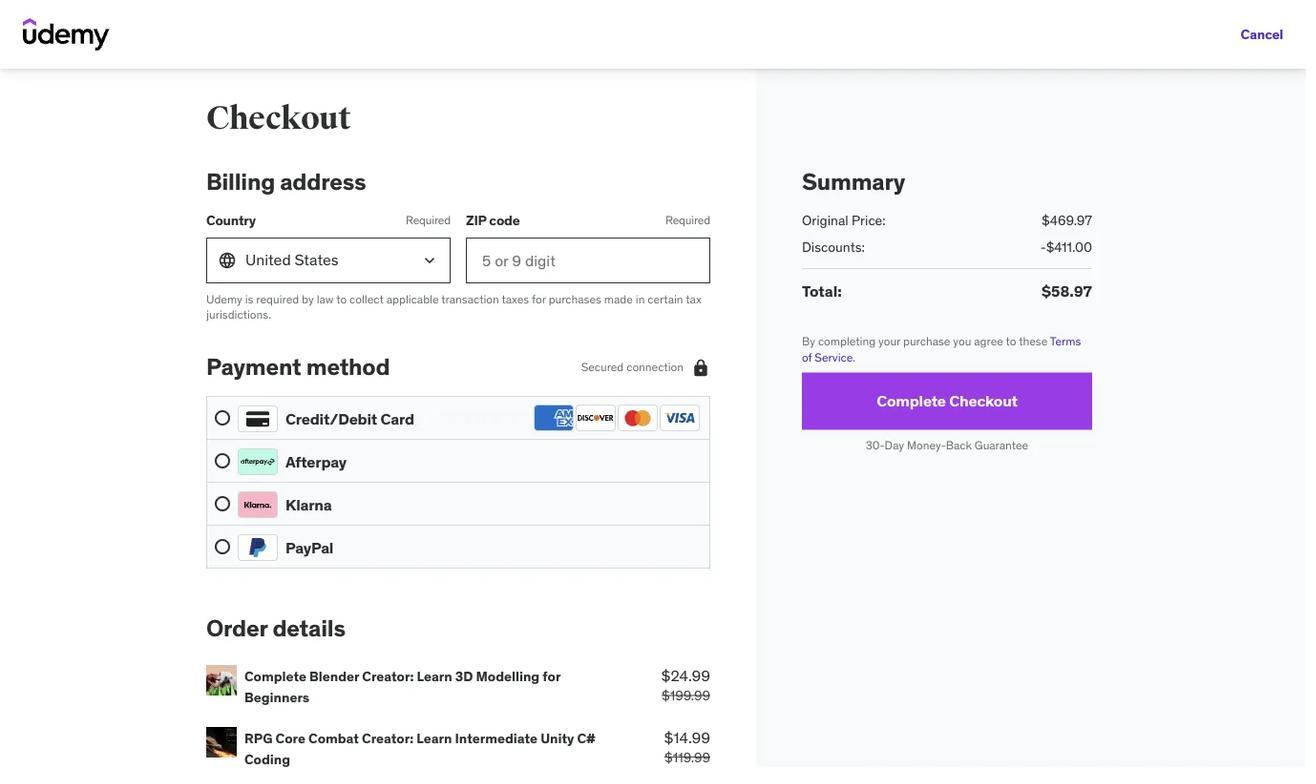 Task type: locate. For each thing, give the bounding box(es) containing it.
connection
[[627, 360, 684, 375]]

combat
[[308, 730, 359, 747]]

$199.99
[[662, 687, 710, 705]]

mastercard image
[[618, 405, 658, 432]]

udemy
[[206, 292, 242, 306]]

1 buyables image from the top
[[206, 666, 237, 696]]

billing address
[[206, 167, 366, 196]]

1 vertical spatial learn
[[417, 730, 452, 747]]

your
[[879, 334, 901, 349]]

2 required from the left
[[666, 213, 710, 228]]

creator: inside rpg core combat creator: learn intermediate unity c# coding
[[362, 730, 414, 747]]

0 vertical spatial buyables image
[[206, 666, 237, 696]]

1 vertical spatial creator:
[[362, 730, 414, 747]]

learn left 3d
[[417, 668, 452, 685]]

0 vertical spatial checkout
[[206, 98, 351, 138]]

5 or 9 digit text field
[[466, 238, 710, 283]]

0 horizontal spatial complete
[[244, 668, 306, 685]]

1 horizontal spatial checkout
[[949, 392, 1018, 411]]

$14.99 $119.99
[[664, 728, 710, 767]]

beginners
[[244, 689, 310, 707]]

complete inside the complete blender creator: learn 3d modelling for beginners
[[244, 668, 306, 685]]

1 vertical spatial buyables image
[[206, 727, 237, 758]]

1 vertical spatial complete
[[244, 668, 306, 685]]

by
[[302, 292, 314, 306]]

complete
[[877, 392, 946, 411], [244, 668, 306, 685]]

jurisdictions.
[[206, 308, 271, 322]]

in
[[636, 292, 645, 306]]

learn down the complete blender creator: learn 3d modelling for beginners
[[417, 730, 452, 747]]

to right law
[[336, 292, 347, 306]]

1 learn from the top
[[417, 668, 452, 685]]

summary element
[[802, 167, 1092, 303]]

payment method element
[[206, 353, 710, 569]]

to
[[336, 292, 347, 306], [1006, 334, 1017, 349]]

code
[[489, 211, 520, 229]]

0 horizontal spatial to
[[336, 292, 347, 306]]

country
[[206, 211, 256, 229]]

learn
[[417, 668, 452, 685], [417, 730, 452, 747]]

1 horizontal spatial to
[[1006, 334, 1017, 349]]

transaction
[[441, 292, 499, 306]]

complete up beginners
[[244, 668, 306, 685]]

buyables image for $14.99
[[206, 727, 237, 758]]

0 horizontal spatial required
[[406, 213, 451, 228]]

1 vertical spatial for
[[543, 668, 561, 685]]

complete inside complete checkout button
[[877, 392, 946, 411]]

secured connection
[[581, 360, 684, 375]]

checkout up billing address
[[206, 98, 351, 138]]

0 vertical spatial learn
[[417, 668, 452, 685]]

for right taxes
[[532, 292, 546, 306]]

credit/debit
[[286, 409, 377, 429]]

udemy is required by law to collect applicable transaction taxes for purchases made in certain tax jurisdictions.
[[206, 292, 702, 322]]

taxes
[[502, 292, 529, 306]]

details
[[273, 614, 346, 643]]

for inside the udemy is required by law to collect applicable transaction taxes for purchases made in certain tax jurisdictions.
[[532, 292, 546, 306]]

$14.99
[[664, 728, 710, 748]]

0 vertical spatial for
[[532, 292, 546, 306]]

buyables image down order
[[206, 666, 237, 696]]

complete for complete checkout
[[877, 392, 946, 411]]

checkout inside button
[[949, 392, 1018, 411]]

required
[[406, 213, 451, 228], [666, 213, 710, 228]]

.
[[853, 350, 856, 365]]

is
[[245, 292, 253, 306]]

payment
[[206, 353, 301, 381]]

$24.99
[[661, 666, 710, 686]]

for right modelling
[[543, 668, 561, 685]]

1 required from the left
[[406, 213, 451, 228]]

paypal
[[286, 538, 333, 558]]

0 vertical spatial to
[[336, 292, 347, 306]]

required up tax on the top right
[[666, 213, 710, 228]]

complete for complete blender creator: learn 3d modelling for beginners
[[244, 668, 306, 685]]

applicable
[[386, 292, 439, 306]]

0 horizontal spatial checkout
[[206, 98, 351, 138]]

paypal button
[[215, 534, 702, 562]]

0 vertical spatial creator:
[[362, 668, 414, 685]]

to left these on the right top of page
[[1006, 334, 1017, 349]]

1 creator: from the top
[[362, 668, 414, 685]]

creator:
[[362, 668, 414, 685], [362, 730, 414, 747]]

creator: right blender
[[362, 668, 414, 685]]

buyables image left rpg
[[206, 727, 237, 758]]

required left the zip at the left of page
[[406, 213, 451, 228]]

for
[[532, 292, 546, 306], [543, 668, 561, 685]]

klarna image
[[238, 492, 278, 519]]

zip code
[[466, 211, 520, 229]]

rpg core combat creator: learn intermediate unity c# coding
[[244, 730, 595, 768]]

checkout
[[206, 98, 351, 138], [949, 392, 1018, 411]]

blender
[[309, 668, 359, 685]]

buyables image
[[206, 666, 237, 696], [206, 727, 237, 758]]

law
[[317, 292, 334, 306]]

checkout up guarantee
[[949, 392, 1018, 411]]

visa image
[[660, 405, 700, 432]]

2 buyables image from the top
[[206, 727, 237, 758]]

1 vertical spatial to
[[1006, 334, 1017, 349]]

of
[[802, 350, 812, 365]]

2 creator: from the top
[[362, 730, 414, 747]]

terms of service
[[802, 334, 1081, 365]]

complete checkout
[[877, 392, 1018, 411]]

1 vertical spatial checkout
[[949, 392, 1018, 411]]

credit/debit card button
[[215, 405, 702, 433]]

klarna button
[[215, 491, 702, 519]]

unity
[[541, 730, 574, 747]]

$411.00
[[1046, 239, 1092, 256]]

creator: down the complete blender creator: learn 3d modelling for beginners
[[362, 730, 414, 747]]

complete up money-
[[877, 392, 946, 411]]

learn inside rpg core combat creator: learn intermediate unity c# coding
[[417, 730, 452, 747]]

1 horizontal spatial complete
[[877, 392, 946, 411]]

secured
[[581, 360, 624, 375]]

rpg
[[244, 730, 273, 747]]

2 learn from the top
[[417, 730, 452, 747]]

1 horizontal spatial required
[[666, 213, 710, 228]]

summary
[[802, 167, 905, 196]]

0 vertical spatial complete
[[877, 392, 946, 411]]

$58.97
[[1042, 282, 1092, 301]]

method
[[306, 353, 390, 381]]



Task type: vqa. For each thing, say whether or not it's contained in the screenshot.
first 'learn' from the bottom of the Order details element
yes



Task type: describe. For each thing, give the bounding box(es) containing it.
to inside the udemy is required by law to collect applicable transaction taxes for purchases made in certain tax jurisdictions.
[[336, 292, 347, 306]]

back
[[946, 439, 972, 453]]

afterpay
[[286, 452, 347, 472]]

-
[[1041, 239, 1046, 256]]

completing
[[818, 334, 876, 349]]

$469.97
[[1042, 212, 1092, 229]]

order details
[[206, 614, 346, 643]]

klarna
[[286, 495, 332, 515]]

original price:
[[802, 212, 886, 229]]

learn inside the complete blender creator: learn 3d modelling for beginners
[[417, 668, 452, 685]]

discounts:
[[802, 239, 865, 256]]

billing address element
[[206, 167, 710, 323]]

zip
[[466, 211, 486, 229]]

for inside the complete blender creator: learn 3d modelling for beginners
[[543, 668, 561, 685]]

amex image
[[534, 405, 574, 432]]

order details element
[[206, 614, 710, 769]]

$24.99 $199.99
[[661, 666, 710, 705]]

creator: inside the complete blender creator: learn 3d modelling for beginners
[[362, 668, 414, 685]]

complete checkout button
[[802, 373, 1092, 430]]

price:
[[852, 212, 886, 229]]

udemy image
[[23, 18, 110, 51]]

small image
[[691, 358, 710, 377]]

guarantee
[[975, 439, 1029, 453]]

money-
[[907, 439, 946, 453]]

total:
[[802, 282, 842, 301]]

intermediate
[[455, 730, 538, 747]]

required for country
[[406, 213, 451, 228]]

you
[[953, 334, 972, 349]]

discover image
[[576, 405, 616, 432]]

- $411.00
[[1041, 239, 1092, 256]]

billing
[[206, 167, 275, 196]]

afterpay image
[[238, 449, 278, 476]]

buyables image for $24.99
[[206, 666, 237, 696]]

modelling
[[476, 668, 540, 685]]

purchase
[[903, 334, 951, 349]]

credit/debit card
[[286, 409, 414, 429]]

card
[[380, 409, 414, 429]]

30-
[[866, 439, 885, 453]]

service
[[815, 350, 853, 365]]

c#
[[577, 730, 595, 747]]

3d
[[455, 668, 473, 685]]

$119.99
[[665, 749, 710, 767]]

required
[[256, 292, 299, 306]]

cancel
[[1241, 25, 1283, 43]]

made
[[604, 292, 633, 306]]

required for zip code
[[666, 213, 710, 228]]

afterpay button
[[215, 448, 702, 476]]

card image
[[238, 406, 278, 433]]

purchases
[[549, 292, 602, 306]]

paypal image
[[238, 535, 278, 562]]

address
[[280, 167, 366, 196]]

core
[[276, 730, 305, 747]]

collect
[[350, 292, 384, 306]]

these
[[1019, 334, 1048, 349]]

by
[[802, 334, 816, 349]]

payment method
[[206, 353, 390, 381]]

certain
[[648, 292, 683, 306]]

order
[[206, 614, 268, 643]]

terms of service link
[[802, 334, 1081, 365]]

cancel button
[[1241, 15, 1283, 53]]

terms
[[1050, 334, 1081, 349]]

coding
[[244, 751, 290, 768]]

original
[[802, 212, 849, 229]]

day
[[885, 439, 904, 453]]

complete blender creator: learn 3d modelling for beginners
[[244, 668, 561, 707]]

30-day money-back guarantee
[[866, 439, 1029, 453]]

by completing your purchase you agree to these
[[802, 334, 1050, 349]]

agree
[[974, 334, 1004, 349]]

tax
[[686, 292, 702, 306]]



